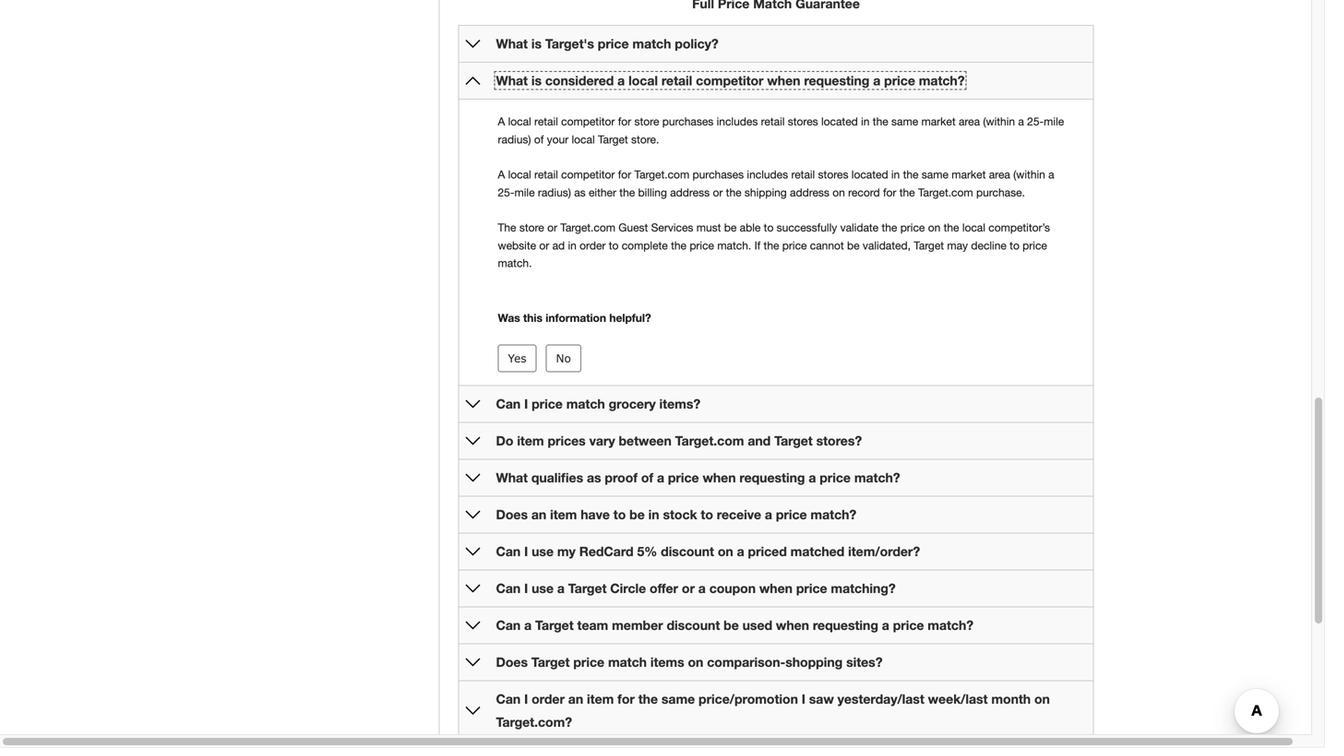 Task type: vqa. For each thing, say whether or not it's contained in the screenshot.
call within the or call 1-800-361- 4827.
no



Task type: locate. For each thing, give the bounding box(es) containing it.
3 circle arrow e image from the top
[[466, 471, 480, 485]]

do
[[496, 433, 513, 449]]

5 circle arrow e image from the top
[[466, 545, 480, 559]]

or inside a local retail competitor for target.com purchases includes retail stores located in the same market area (within a 25-mile radius) as either the billing address or the shipping address on record for the target.com purchase.
[[713, 186, 723, 199]]

1 vertical spatial mile
[[514, 186, 535, 199]]

requesting for competitor
[[804, 73, 870, 88]]

on left record
[[833, 186, 845, 199]]

order inside can i order an item for the same price/promotion i saw yesterday/last week/last month on target.com?
[[532, 692, 565, 707]]

is left considered
[[531, 73, 542, 88]]

item right do on the left of the page
[[517, 433, 544, 449]]

mile inside the a local retail competitor for store purchases includes retail stores located in the same market area (within a 25-mile radius) of your local target store.
[[1044, 115, 1064, 128]]

radius) inside a local retail competitor for target.com purchases includes retail stores located in the same market area (within a 25-mile radius) as either the billing address or the shipping address on record for the target.com purchase.
[[538, 186, 571, 199]]

retail down what is considered a local retail competitor when requesting a price match?
[[761, 115, 785, 128]]

0 vertical spatial mile
[[1044, 115, 1064, 128]]

None submit
[[498, 345, 537, 372], [546, 345, 581, 372], [498, 345, 537, 372], [546, 345, 581, 372]]

5 circle arrow e image from the top
[[466, 704, 480, 718]]

same inside the a local retail competitor for store purchases includes retail stores located in the same market area (within a 25-mile radius) of your local target store.
[[891, 115, 918, 128]]

0 horizontal spatial order
[[532, 692, 565, 707]]

competitor up either
[[561, 168, 615, 181]]

was this information helpful?
[[498, 312, 651, 325]]

1 does from the top
[[496, 507, 528, 522]]

what is target's price match policy? link
[[496, 36, 719, 51]]

information
[[546, 312, 606, 325]]

1 horizontal spatial mile
[[1044, 115, 1064, 128]]

0 horizontal spatial radius)
[[498, 133, 531, 146]]

2 use from the top
[[532, 581, 554, 596]]

use
[[532, 544, 554, 559], [532, 581, 554, 596]]

does
[[496, 507, 528, 522], [496, 655, 528, 670]]

match down member
[[608, 655, 647, 670]]

address right billing
[[670, 186, 710, 199]]

does up target.com?
[[496, 655, 528, 670]]

0 vertical spatial stores
[[788, 115, 818, 128]]

(within inside the a local retail competitor for store purchases includes retail stores located in the same market area (within a 25-mile radius) of your local target store.
[[983, 115, 1015, 128]]

match left policy?
[[632, 36, 671, 51]]

match. down website on the top of page
[[498, 257, 532, 270]]

1 what from the top
[[496, 36, 528, 51]]

1 vertical spatial stores
[[818, 168, 848, 181]]

stores
[[788, 115, 818, 128], [818, 168, 848, 181]]

for inside can i order an item for the same price/promotion i saw yesterday/last week/last month on target.com?
[[618, 692, 635, 707]]

as inside a local retail competitor for target.com purchases includes retail stores located in the same market area (within a 25-mile radius) as either the billing address or the shipping address on record for the target.com purchase.
[[574, 186, 586, 199]]

0 vertical spatial match.
[[717, 239, 751, 252]]

target inside the store or target.com guest services must be able to successfully validate the price on the local competitor's website or ad in order to complete the price match. if the price cannot be validated, target may decline to price match.
[[914, 239, 944, 252]]

circle arrow e image
[[466, 397, 480, 412], [466, 434, 480, 449], [466, 471, 480, 485], [466, 508, 480, 522], [466, 545, 480, 559]]

does an item have to be in stock to receive a price match? link
[[496, 507, 857, 522]]

target
[[598, 133, 628, 146], [914, 239, 944, 252], [774, 433, 813, 449], [568, 581, 607, 596], [535, 618, 574, 633], [531, 655, 570, 670]]

a inside a local retail competitor for target.com purchases includes retail stores located in the same market area (within a 25-mile radius) as either the billing address or the shipping address on record for the target.com purchase.
[[498, 168, 505, 181]]

1 vertical spatial of
[[641, 470, 653, 485]]

2 address from the left
[[790, 186, 830, 199]]

1 vertical spatial as
[[587, 470, 601, 485]]

a inside the a local retail competitor for store purchases includes retail stores located in the same market area (within a 25-mile radius) of your local target store.
[[1018, 115, 1024, 128]]

0 horizontal spatial match.
[[498, 257, 532, 270]]

discount
[[661, 544, 714, 559], [667, 618, 720, 633]]

1 horizontal spatial area
[[989, 168, 1010, 181]]

is for considered
[[531, 73, 542, 88]]

week/last
[[928, 692, 988, 707]]

can for can a target team member discount be used when requesting a price match?
[[496, 618, 521, 633]]

can a target team member discount be used when requesting a price match?
[[496, 618, 974, 633]]

0 horizontal spatial same
[[662, 692, 695, 707]]

on
[[833, 186, 845, 199], [928, 221, 941, 234], [718, 544, 733, 559], [688, 655, 704, 670], [1034, 692, 1050, 707]]

located for store.
[[821, 115, 858, 128]]

website
[[498, 239, 536, 252]]

this
[[523, 312, 543, 325]]

i for can i use a target circle offer or a coupon when price matching?
[[524, 581, 528, 596]]

can i order an item for the same price/promotion i saw yesterday/last week/last month on target.com?
[[496, 692, 1050, 730]]

1 horizontal spatial an
[[568, 692, 583, 707]]

0 horizontal spatial an
[[531, 507, 547, 522]]

of inside the a local retail competitor for store purchases includes retail stores located in the same market area (within a 25-mile radius) of your local target store.
[[534, 133, 544, 146]]

purchases inside the a local retail competitor for store purchases includes retail stores located in the same market area (within a 25-mile radius) of your local target store.
[[662, 115, 714, 128]]

area inside the a local retail competitor for store purchases includes retail stores located in the same market area (within a 25-mile radius) of your local target store.
[[959, 115, 980, 128]]

1 vertical spatial use
[[532, 581, 554, 596]]

2 vertical spatial what
[[496, 470, 528, 485]]

in right ad
[[568, 239, 577, 252]]

stores for address
[[818, 168, 848, 181]]

radius) inside the a local retail competitor for store purchases includes retail stores located in the same market area (within a 25-mile radius) of your local target store.
[[498, 133, 531, 146]]

use left my
[[532, 544, 554, 559]]

what for what qualifies as proof of a price when requesting a price match?
[[496, 470, 528, 485]]

for down the store.
[[618, 168, 631, 181]]

radius) for as
[[538, 186, 571, 199]]

address
[[670, 186, 710, 199], [790, 186, 830, 199]]

have
[[581, 507, 610, 522]]

4 circle arrow e image from the top
[[466, 655, 480, 670]]

an
[[531, 507, 547, 522], [568, 692, 583, 707]]

of right proof
[[641, 470, 653, 485]]

retail down the a local retail competitor for store purchases includes retail stores located in the same market area (within a 25-mile radius) of your local target store.
[[791, 168, 815, 181]]

record
[[848, 186, 880, 199]]

yesterday/last
[[838, 692, 924, 707]]

purchases
[[662, 115, 714, 128], [693, 168, 744, 181]]

1 vertical spatial requesting
[[740, 470, 805, 485]]

3 can from the top
[[496, 581, 521, 596]]

when up the a local retail competitor for store purchases includes retail stores located in the same market area (within a 25-mile radius) of your local target store.
[[767, 73, 800, 88]]

mile for a local retail competitor for target.com purchases includes retail stores located in the same market area (within a 25-mile radius) as either the billing address or the shipping address on record for the target.com purchase.
[[514, 186, 535, 199]]

2 horizontal spatial item
[[587, 692, 614, 707]]

does down do on the left of the page
[[496, 507, 528, 522]]

address up successfully at the right
[[790, 186, 830, 199]]

0 vertical spatial is
[[531, 36, 542, 51]]

item inside can i order an item for the same price/promotion i saw yesterday/last week/last month on target.com?
[[587, 692, 614, 707]]

1 vertical spatial does
[[496, 655, 528, 670]]

either
[[589, 186, 616, 199]]

on inside the store or target.com guest services must be able to successfully validate the price on the local competitor's website or ad in order to complete the price match. if the price cannot be validated, target may decline to price match.
[[928, 221, 941, 234]]

includes
[[717, 115, 758, 128], [747, 168, 788, 181]]

matched
[[791, 544, 845, 559]]

can i price match grocery items?
[[496, 396, 701, 412]]

0 vertical spatial 25-
[[1027, 115, 1044, 128]]

located inside the a local retail competitor for store purchases includes retail stores located in the same market area (within a 25-mile radius) of your local target store.
[[821, 115, 858, 128]]

as left proof
[[587, 470, 601, 485]]

market for a local retail competitor for target.com purchases includes retail stores located in the same market area (within a 25-mile radius) as either the billing address or the shipping address on record for the target.com purchase.
[[952, 168, 986, 181]]

stores up a local retail competitor for target.com purchases includes retail stores located in the same market area (within a 25-mile radius) as either the billing address or the shipping address on record for the target.com purchase. on the top of the page
[[788, 115, 818, 128]]

located
[[821, 115, 858, 128], [852, 168, 888, 181]]

in inside the a local retail competitor for store purchases includes retail stores located in the same market area (within a 25-mile radius) of your local target store.
[[861, 115, 870, 128]]

circle arrow e image for what qualifies as proof of a price when requesting a price match?
[[466, 471, 480, 485]]

1 vertical spatial what
[[496, 73, 528, 88]]

1 can from the top
[[496, 396, 521, 412]]

a inside the a local retail competitor for store purchases includes retail stores located in the same market area (within a 25-mile radius) of your local target store.
[[498, 115, 505, 128]]

circle arrow e image for can i use my redcard 5% discount on a priced matched item/order?
[[466, 545, 480, 559]]

do item prices vary between target.com and target stores? link
[[496, 433, 862, 449]]

cannot
[[810, 239, 844, 252]]

5%
[[637, 544, 657, 559]]

of left your
[[534, 133, 544, 146]]

0 vertical spatial a
[[498, 115, 505, 128]]

match?
[[919, 73, 965, 88], [854, 470, 900, 485], [811, 507, 857, 522], [928, 618, 974, 633]]

1 vertical spatial a
[[498, 168, 505, 181]]

mile inside a local retail competitor for target.com purchases includes retail stores located in the same market area (within a 25-mile radius) as either the billing address or the shipping address on record for the target.com purchase.
[[514, 186, 535, 199]]

0 vertical spatial as
[[574, 186, 586, 199]]

1 vertical spatial item
[[550, 507, 577, 522]]

0 vertical spatial what
[[496, 36, 528, 51]]

can i use my redcard 5% discount on a priced matched item/order?
[[496, 544, 920, 559]]

order
[[580, 239, 606, 252], [532, 692, 565, 707]]

1 vertical spatial is
[[531, 73, 542, 88]]

match. left if
[[717, 239, 751, 252]]

use for my
[[532, 544, 554, 559]]

in left stock
[[648, 507, 659, 522]]

1 horizontal spatial radius)
[[538, 186, 571, 199]]

0 vertical spatial an
[[531, 507, 547, 522]]

1 horizontal spatial item
[[550, 507, 577, 522]]

sites?
[[846, 655, 883, 670]]

target.com
[[634, 168, 690, 181], [918, 186, 973, 199], [560, 221, 615, 234], [675, 433, 744, 449]]

target left the store.
[[598, 133, 628, 146]]

mile for a local retail competitor for store purchases includes retail stores located in the same market area (within a 25-mile radius) of your local target store.
[[1044, 115, 1064, 128]]

0 vertical spatial includes
[[717, 115, 758, 128]]

a for a local retail competitor for store purchases includes retail stores located in the same market area (within a 25-mile radius) of your local target store.
[[498, 115, 505, 128]]

is for target's
[[531, 36, 542, 51]]

0 vertical spatial store
[[634, 115, 659, 128]]

target up target.com?
[[531, 655, 570, 670]]

order inside the store or target.com guest services must be able to successfully validate the price on the local competitor's website or ad in order to complete the price match. if the price cannot be validated, target may decline to price match.
[[580, 239, 606, 252]]

area for a local retail competitor for target.com purchases includes retail stores located in the same market area (within a 25-mile radius) as either the billing address or the shipping address on record for the target.com purchase.
[[989, 168, 1010, 181]]

requesting down the matching?
[[813, 618, 878, 633]]

1 vertical spatial store
[[519, 221, 544, 234]]

must
[[696, 221, 721, 234]]

for down does target price match items on comparison-shopping sites? link
[[618, 692, 635, 707]]

1 vertical spatial discount
[[667, 618, 720, 633]]

on inside a local retail competitor for target.com purchases includes retail stores located in the same market area (within a 25-mile radius) as either the billing address or the shipping address on record for the target.com purchase.
[[833, 186, 845, 199]]

1 circle arrow e image from the top
[[466, 397, 480, 412]]

purchase.
[[976, 186, 1025, 199]]

discount down 'can i use a target circle offer or a coupon when price matching?'
[[667, 618, 720, 633]]

1 vertical spatial match
[[566, 396, 605, 412]]

2 does from the top
[[496, 655, 528, 670]]

includes up shipping
[[747, 168, 788, 181]]

competitor inside the a local retail competitor for store purchases includes retail stores located in the same market area (within a 25-mile radius) of your local target store.
[[561, 115, 615, 128]]

competitor inside a local retail competitor for target.com purchases includes retail stores located in the same market area (within a 25-mile radius) as either the billing address or the shipping address on record for the target.com purchase.
[[561, 168, 615, 181]]

what left target's
[[496, 36, 528, 51]]

25- for a local retail competitor for target.com purchases includes retail stores located in the same market area (within a 25-mile radius) as either the billing address or the shipping address on record for the target.com purchase.
[[498, 186, 514, 199]]

1 vertical spatial competitor
[[561, 115, 615, 128]]

market inside a local retail competitor for target.com purchases includes retail stores located in the same market area (within a 25-mile radius) as either the billing address or the shipping address on record for the target.com purchase.
[[952, 168, 986, 181]]

0 vertical spatial radius)
[[498, 133, 531, 146]]

an inside can i order an item for the same price/promotion i saw yesterday/last week/last month on target.com?
[[568, 692, 583, 707]]

0 vertical spatial requesting
[[804, 73, 870, 88]]

0 horizontal spatial item
[[517, 433, 544, 449]]

order up target.com?
[[532, 692, 565, 707]]

1 vertical spatial includes
[[747, 168, 788, 181]]

item
[[517, 433, 544, 449], [550, 507, 577, 522], [587, 692, 614, 707]]

0 vertical spatial purchases
[[662, 115, 714, 128]]

1 vertical spatial 25-
[[498, 186, 514, 199]]

vary
[[589, 433, 615, 449]]

i
[[524, 396, 528, 412], [524, 544, 528, 559], [524, 581, 528, 596], [524, 692, 528, 707], [802, 692, 806, 707]]

2 circle arrow e image from the top
[[466, 581, 480, 596]]

store up the store.
[[634, 115, 659, 128]]

competitor down policy?
[[696, 73, 764, 88]]

grocery
[[609, 396, 656, 412]]

0 horizontal spatial of
[[534, 133, 544, 146]]

1 horizontal spatial 25-
[[1027, 115, 1044, 128]]

target up team at the bottom left of the page
[[568, 581, 607, 596]]

2 vertical spatial same
[[662, 692, 695, 707]]

1 vertical spatial same
[[922, 168, 949, 181]]

competitor
[[696, 73, 764, 88], [561, 115, 615, 128], [561, 168, 615, 181]]

validated,
[[863, 239, 911, 252]]

radius) left your
[[498, 133, 531, 146]]

stores inside a local retail competitor for target.com purchases includes retail stores located in the same market area (within a 25-mile radius) as either the billing address or the shipping address on record for the target.com purchase.
[[818, 168, 848, 181]]

1 vertical spatial order
[[532, 692, 565, 707]]

0 vertical spatial of
[[534, 133, 544, 146]]

0 horizontal spatial mile
[[514, 186, 535, 199]]

4 can from the top
[[496, 618, 521, 633]]

circle
[[610, 581, 646, 596]]

use left circle
[[532, 581, 554, 596]]

a
[[498, 115, 505, 128], [498, 168, 505, 181]]

1 vertical spatial an
[[568, 692, 583, 707]]

what right circle arrow s image
[[496, 73, 528, 88]]

0 vertical spatial located
[[821, 115, 858, 128]]

circle arrow e image for can i price match grocery items?
[[466, 397, 480, 412]]

2 what from the top
[[496, 73, 528, 88]]

2 circle arrow e image from the top
[[466, 434, 480, 449]]

can for can i use a target circle offer or a coupon when price matching?
[[496, 581, 521, 596]]

5 can from the top
[[496, 692, 521, 707]]

a inside a local retail competitor for target.com purchases includes retail stores located in the same market area (within a 25-mile radius) as either the billing address or the shipping address on record for the target.com purchase.
[[1048, 168, 1054, 181]]

an up target.com?
[[568, 692, 583, 707]]

1 a from the top
[[498, 115, 505, 128]]

match up vary at the left of the page
[[566, 396, 605, 412]]

2 vertical spatial item
[[587, 692, 614, 707]]

purchases down what is considered a local retail competitor when requesting a price match? link
[[662, 115, 714, 128]]

team
[[577, 618, 608, 633]]

an down 'qualifies'
[[531, 507, 547, 522]]

match
[[632, 36, 671, 51], [566, 396, 605, 412], [608, 655, 647, 670]]

0 horizontal spatial area
[[959, 115, 980, 128]]

store inside the store or target.com guest services must be able to successfully validate the price on the local competitor's website or ad in order to complete the price match. if the price cannot be validated, target may decline to price match.
[[519, 221, 544, 234]]

25- inside a local retail competitor for target.com purchases includes retail stores located in the same market area (within a 25-mile radius) as either the billing address or the shipping address on record for the target.com purchase.
[[498, 186, 514, 199]]

can for can i use my redcard 5% discount on a priced matched item/order?
[[496, 544, 521, 559]]

in inside the store or target.com guest services must be able to successfully validate the price on the local competitor's website or ad in order to complete the price match. if the price cannot be validated, target may decline to price match.
[[568, 239, 577, 252]]

target left may
[[914, 239, 944, 252]]

0 vertical spatial item
[[517, 433, 544, 449]]

2 a from the top
[[498, 168, 505, 181]]

0 horizontal spatial store
[[519, 221, 544, 234]]

what for what is considered a local retail competitor when requesting a price match?
[[496, 73, 528, 88]]

the store or target.com guest services must be able to successfully validate the price on the local competitor's website or ad in order to complete the price match. if the price cannot be validated, target may decline to price match.
[[498, 221, 1050, 270]]

target left team at the bottom left of the page
[[535, 618, 574, 633]]

stores up record
[[818, 168, 848, 181]]

for up the store.
[[618, 115, 631, 128]]

0 vertical spatial area
[[959, 115, 980, 128]]

on right validate
[[928, 221, 941, 234]]

1 horizontal spatial same
[[891, 115, 918, 128]]

4 circle arrow e image from the top
[[466, 508, 480, 522]]

3 what from the top
[[496, 470, 528, 485]]

stores inside the a local retail competitor for store purchases includes retail stores located in the same market area (within a 25-mile radius) of your local target store.
[[788, 115, 818, 128]]

circle arrow e image for does an item have to be in stock to receive a price match?
[[466, 508, 480, 522]]

same
[[891, 115, 918, 128], [922, 168, 949, 181], [662, 692, 695, 707]]

store up website on the top of page
[[519, 221, 544, 234]]

circle arrow e image for what is target's price match policy?
[[466, 37, 480, 51]]

area inside a local retail competitor for target.com purchases includes retail stores located in the same market area (within a 25-mile radius) as either the billing address or the shipping address on record for the target.com purchase.
[[989, 168, 1010, 181]]

1 horizontal spatial order
[[580, 239, 606, 252]]

in up validated,
[[891, 168, 900, 181]]

1 vertical spatial (within
[[1013, 168, 1045, 181]]

on right 'month'
[[1034, 692, 1050, 707]]

in inside a local retail competitor for target.com purchases includes retail stores located in the same market area (within a 25-mile radius) as either the billing address or the shipping address on record for the target.com purchase.
[[891, 168, 900, 181]]

0 vertical spatial does
[[496, 507, 528, 522]]

local inside the store or target.com guest services must be able to successfully validate the price on the local competitor's website or ad in order to complete the price match. if the price cannot be validated, target may decline to price match.
[[962, 221, 985, 234]]

or up the must
[[713, 186, 723, 199]]

0 horizontal spatial as
[[574, 186, 586, 199]]

target.com up ad
[[560, 221, 615, 234]]

local
[[629, 73, 658, 88], [508, 115, 531, 128], [572, 133, 595, 146], [508, 168, 531, 181], [962, 221, 985, 234]]

helpful?
[[609, 312, 651, 325]]

0 vertical spatial market
[[921, 115, 956, 128]]

0 horizontal spatial address
[[670, 186, 710, 199]]

match.
[[717, 239, 751, 252], [498, 257, 532, 270]]

1 vertical spatial radius)
[[538, 186, 571, 199]]

i for can i order an item for the same price/promotion i saw yesterday/last week/last month on target.com?
[[524, 692, 528, 707]]

a for a local retail competitor for target.com purchases includes retail stores located in the same market area (within a 25-mile radius) as either the billing address or the shipping address on record for the target.com purchase.
[[498, 168, 505, 181]]

is left target's
[[531, 36, 542, 51]]

requesting down and
[[740, 470, 805, 485]]

0 vertical spatial match
[[632, 36, 671, 51]]

1 vertical spatial market
[[952, 168, 986, 181]]

purchases up the must
[[693, 168, 744, 181]]

same inside a local retail competitor for target.com purchases includes retail stores located in the same market area (within a 25-mile radius) as either the billing address or the shipping address on record for the target.com purchase.
[[922, 168, 949, 181]]

1 horizontal spatial match.
[[717, 239, 751, 252]]

area
[[959, 115, 980, 128], [989, 168, 1010, 181]]

item down team at the bottom left of the page
[[587, 692, 614, 707]]

25- inside the a local retail competitor for store purchases includes retail stores located in the same market area (within a 25-mile radius) of your local target store.
[[1027, 115, 1044, 128]]

as left either
[[574, 186, 586, 199]]

(within for a local retail competitor for target.com purchases includes retail stores located in the same market area (within a 25-mile radius) as either the billing address or the shipping address on record for the target.com purchase.
[[1013, 168, 1045, 181]]

includes inside the a local retail competitor for store purchases includes retail stores located in the same market area (within a 25-mile radius) of your local target store.
[[717, 115, 758, 128]]

1 vertical spatial purchases
[[693, 168, 744, 181]]

on right items
[[688, 655, 704, 670]]

and
[[748, 433, 771, 449]]

2 horizontal spatial same
[[922, 168, 949, 181]]

1 horizontal spatial store
[[634, 115, 659, 128]]

0 vertical spatial use
[[532, 544, 554, 559]]

purchases for address
[[693, 168, 744, 181]]

can inside can i order an item for the same price/promotion i saw yesterday/last week/last month on target.com?
[[496, 692, 521, 707]]

of
[[534, 133, 544, 146], [641, 470, 653, 485]]

radius) for of
[[498, 133, 531, 146]]

includes down what is considered a local retail competitor when requesting a price match? link
[[717, 115, 758, 128]]

prices
[[548, 433, 586, 449]]

item left have
[[550, 507, 577, 522]]

order right ad
[[580, 239, 606, 252]]

what
[[496, 36, 528, 51], [496, 73, 528, 88], [496, 470, 528, 485]]

a local retail competitor for store purchases includes retail stores located in the same market area (within a 25-mile radius) of your local target store.
[[498, 115, 1064, 146]]

2 vertical spatial competitor
[[561, 168, 615, 181]]

be up 5%
[[630, 507, 645, 522]]

(within inside a local retail competitor for target.com purchases includes retail stores located in the same market area (within a 25-mile radius) as either the billing address or the shipping address on record for the target.com purchase.
[[1013, 168, 1045, 181]]

discount down stock
[[661, 544, 714, 559]]

when up receive
[[703, 470, 736, 485]]

0 vertical spatial (within
[[983, 115, 1015, 128]]

on inside can i order an item for the same price/promotion i saw yesterday/last week/last month on target.com?
[[1034, 692, 1050, 707]]

saw
[[809, 692, 834, 707]]

for
[[618, 115, 631, 128], [618, 168, 631, 181], [883, 186, 896, 199], [618, 692, 635, 707]]

competitor up your
[[561, 115, 615, 128]]

includes inside a local retail competitor for target.com purchases includes retail stores located in the same market area (within a 25-mile radius) as either the billing address or the shipping address on record for the target.com purchase.
[[747, 168, 788, 181]]

3 circle arrow e image from the top
[[466, 618, 480, 633]]

to right have
[[613, 507, 626, 522]]

1 horizontal spatial address
[[790, 186, 830, 199]]

circle arrow s image
[[466, 73, 480, 88]]

located inside a local retail competitor for target.com purchases includes retail stores located in the same market area (within a 25-mile radius) as either the billing address or the shipping address on record for the target.com purchase.
[[852, 168, 888, 181]]

1 vertical spatial area
[[989, 168, 1010, 181]]

what down do on the left of the page
[[496, 470, 528, 485]]

to right able
[[764, 221, 774, 234]]

market inside the a local retail competitor for store purchases includes retail stores located in the same market area (within a 25-mile radius) of your local target store.
[[921, 115, 956, 128]]

1 use from the top
[[532, 544, 554, 559]]

2 vertical spatial match
[[608, 655, 647, 670]]

0 vertical spatial same
[[891, 115, 918, 128]]

purchases inside a local retail competitor for target.com purchases includes retail stores located in the same market area (within a 25-mile radius) as either the billing address or the shipping address on record for the target.com purchase.
[[693, 168, 744, 181]]

radius) left either
[[538, 186, 571, 199]]

circle arrow e image
[[466, 37, 480, 51], [466, 581, 480, 596], [466, 618, 480, 633], [466, 655, 480, 670], [466, 704, 480, 718]]

services
[[651, 221, 693, 234]]

radius)
[[498, 133, 531, 146], [538, 186, 571, 199]]

when right used
[[776, 618, 809, 633]]

2 can from the top
[[496, 544, 521, 559]]

located for address
[[852, 168, 888, 181]]

1 vertical spatial located
[[852, 168, 888, 181]]

1 is from the top
[[531, 36, 542, 51]]

or
[[713, 186, 723, 199], [547, 221, 557, 234], [539, 239, 549, 252], [682, 581, 695, 596]]

can
[[496, 396, 521, 412], [496, 544, 521, 559], [496, 581, 521, 596], [496, 618, 521, 633], [496, 692, 521, 707]]

1 circle arrow e image from the top
[[466, 37, 480, 51]]

circle arrow e image for can i use a target circle offer or a coupon when price matching?
[[466, 581, 480, 596]]

0 vertical spatial order
[[580, 239, 606, 252]]

requesting up the a local retail competitor for store purchases includes retail stores located in the same market area (within a 25-mile radius) of your local target store.
[[804, 73, 870, 88]]

0 horizontal spatial 25-
[[498, 186, 514, 199]]

in up record
[[861, 115, 870, 128]]

2 is from the top
[[531, 73, 542, 88]]



Task type: describe. For each thing, give the bounding box(es) containing it.
does for does target price match items on comparison-shopping sites?
[[496, 655, 528, 670]]

complete
[[622, 239, 668, 252]]

month
[[991, 692, 1031, 707]]

what is considered a local retail competitor when requesting a price match?
[[496, 73, 965, 88]]

the
[[498, 221, 516, 234]]

your
[[547, 133, 569, 146]]

able
[[740, 221, 761, 234]]

considered
[[545, 73, 614, 88]]

proof
[[605, 470, 638, 485]]

offer
[[650, 581, 678, 596]]

receive
[[717, 507, 761, 522]]

same inside can i order an item for the same price/promotion i saw yesterday/last week/last month on target.com?
[[662, 692, 695, 707]]

was
[[498, 312, 520, 325]]

what is considered a local retail competitor when requesting a price match? link
[[496, 73, 965, 88]]

can for can i order an item for the same price/promotion i saw yesterday/last week/last month on target.com?
[[496, 692, 521, 707]]

1 vertical spatial match.
[[498, 257, 532, 270]]

store inside the a local retail competitor for store purchases includes retail stores located in the same market area (within a 25-mile radius) of your local target store.
[[634, 115, 659, 128]]

to down guest
[[609, 239, 619, 252]]

redcard
[[579, 544, 634, 559]]

shopping
[[786, 655, 843, 670]]

policy?
[[675, 36, 719, 51]]

target.com?
[[496, 715, 572, 730]]

requesting for price
[[740, 470, 805, 485]]

item/order?
[[848, 544, 920, 559]]

does target price match items on comparison-shopping sites? link
[[496, 655, 883, 670]]

shipping
[[745, 186, 787, 199]]

can a target team member discount be used when requesting a price match? link
[[496, 618, 974, 633]]

circle arrow e image for can a target team member discount be used when requesting a price match?
[[466, 618, 480, 633]]

1 address from the left
[[670, 186, 710, 199]]

can i price match grocery items? link
[[496, 396, 701, 412]]

same for a local retail competitor for store purchases includes retail stores located in the same market area (within a 25-mile radius) of your local target store.
[[891, 115, 918, 128]]

match for grocery
[[566, 396, 605, 412]]

can i use a target circle offer or a coupon when price matching?
[[496, 581, 896, 596]]

area for a local retail competitor for store purchases includes retail stores located in the same market area (within a 25-mile radius) of your local target store.
[[959, 115, 980, 128]]

a local retail competitor for target.com purchases includes retail stores located in the same market area (within a 25-mile radius) as either the billing address or the shipping address on record for the target.com purchase.
[[498, 168, 1054, 199]]

0 vertical spatial competitor
[[696, 73, 764, 88]]

does an item have to be in stock to receive a price match?
[[496, 507, 857, 522]]

target right and
[[774, 433, 813, 449]]

to right stock
[[701, 507, 713, 522]]

on up coupon
[[718, 544, 733, 559]]

competitor for target.com
[[561, 168, 615, 181]]

coupon
[[709, 581, 756, 596]]

includes for address
[[747, 168, 788, 181]]

2 vertical spatial requesting
[[813, 618, 878, 633]]

successfully
[[777, 221, 837, 234]]

price/promotion
[[699, 692, 798, 707]]

items?
[[659, 396, 701, 412]]

i for can i use my redcard 5% discount on a priced matched item/order?
[[524, 544, 528, 559]]

i for can i price match grocery items?
[[524, 396, 528, 412]]

retail down your
[[534, 168, 558, 181]]

target's
[[545, 36, 594, 51]]

decline
[[971, 239, 1007, 252]]

be down validate
[[847, 239, 860, 252]]

or left ad
[[539, 239, 549, 252]]

includes for store.
[[717, 115, 758, 128]]

or right "offer"
[[682, 581, 695, 596]]

be left used
[[724, 618, 739, 633]]

1 horizontal spatial as
[[587, 470, 601, 485]]

can i order an item for the same price/promotion i saw yesterday/last week/last month on target.com? link
[[496, 692, 1050, 730]]

if
[[754, 239, 761, 252]]

what is target's price match policy?
[[496, 36, 719, 51]]

priced
[[748, 544, 787, 559]]

can i use my redcard 5% discount on a priced matched item/order? link
[[496, 544, 920, 559]]

store.
[[631, 133, 659, 146]]

be left able
[[724, 221, 737, 234]]

local inside a local retail competitor for target.com purchases includes retail stores located in the same market area (within a 25-mile radius) as either the billing address or the shipping address on record for the target.com purchase.
[[508, 168, 531, 181]]

what qualifies as proof of a price when requesting a price match? link
[[496, 470, 900, 485]]

the inside the a local retail competitor for store purchases includes retail stores located in the same market area (within a 25-mile radius) of your local target store.
[[873, 115, 888, 128]]

what for what is target's price match policy?
[[496, 36, 528, 51]]

used
[[743, 618, 772, 633]]

same for a local retail competitor for target.com purchases includes retail stores located in the same market area (within a 25-mile radius) as either the billing address or the shipping address on record for the target.com purchase.
[[922, 168, 949, 181]]

what qualifies as proof of a price when requesting a price match?
[[496, 470, 900, 485]]

stores for store.
[[788, 115, 818, 128]]

stores?
[[816, 433, 862, 449]]

for inside the a local retail competitor for store purchases includes retail stores located in the same market area (within a 25-mile radius) of your local target store.
[[618, 115, 631, 128]]

guest
[[619, 221, 648, 234]]

target.com up billing
[[634, 168, 690, 181]]

circle arrow e image for does target price match items on comparison-shopping sites?
[[466, 655, 480, 670]]

ad
[[552, 239, 565, 252]]

retail up your
[[534, 115, 558, 128]]

competitor for store
[[561, 115, 615, 128]]

when down priced at the bottom
[[759, 581, 793, 596]]

can for can i price match grocery items?
[[496, 396, 521, 412]]

target.com inside the store or target.com guest services must be able to successfully validate the price on the local competitor's website or ad in order to complete the price match. if the price cannot be validated, target may decline to price match.
[[560, 221, 615, 234]]

25- for a local retail competitor for store purchases includes retail stores located in the same market area (within a 25-mile radius) of your local target store.
[[1027, 115, 1044, 128]]

target inside the a local retail competitor for store purchases includes retail stores located in the same market area (within a 25-mile radius) of your local target store.
[[598, 133, 628, 146]]

does for does an item have to be in stock to receive a price match?
[[496, 507, 528, 522]]

does target price match items on comparison-shopping sites?
[[496, 655, 883, 670]]

member
[[612, 618, 663, 633]]

matching?
[[831, 581, 896, 596]]

retail down policy?
[[662, 73, 692, 88]]

can i use a target circle offer or a coupon when price matching? link
[[496, 581, 896, 596]]

1 horizontal spatial of
[[641, 470, 653, 485]]

my
[[557, 544, 576, 559]]

stock
[[663, 507, 697, 522]]

competitor's
[[989, 221, 1050, 234]]

between
[[619, 433, 672, 449]]

or up ad
[[547, 221, 557, 234]]

for right record
[[883, 186, 896, 199]]

target.com up 'what qualifies as proof of a price when requesting a price match?' at the bottom
[[675, 433, 744, 449]]

purchases for store.
[[662, 115, 714, 128]]

items
[[650, 655, 684, 670]]

to down the competitor's
[[1010, 239, 1020, 252]]

the inside can i order an item for the same price/promotion i saw yesterday/last week/last month on target.com?
[[638, 692, 658, 707]]

use for a
[[532, 581, 554, 596]]

do item prices vary between target.com and target stores?
[[496, 433, 862, 449]]

match for items
[[608, 655, 647, 670]]

billing
[[638, 186, 667, 199]]

may
[[947, 239, 968, 252]]

validate
[[840, 221, 879, 234]]

qualifies
[[531, 470, 583, 485]]

circle arrow e image for can i order an item for the same price/promotion i saw yesterday/last week/last month on target.com?
[[466, 704, 480, 718]]

market for a local retail competitor for store purchases includes retail stores located in the same market area (within a 25-mile radius) of your local target store.
[[921, 115, 956, 128]]

target.com up may
[[918, 186, 973, 199]]

comparison-
[[707, 655, 786, 670]]

(within for a local retail competitor for store purchases includes retail stores located in the same market area (within a 25-mile radius) of your local target store.
[[983, 115, 1015, 128]]

0 vertical spatial discount
[[661, 544, 714, 559]]

circle arrow e image for do item prices vary between target.com and target stores?
[[466, 434, 480, 449]]



